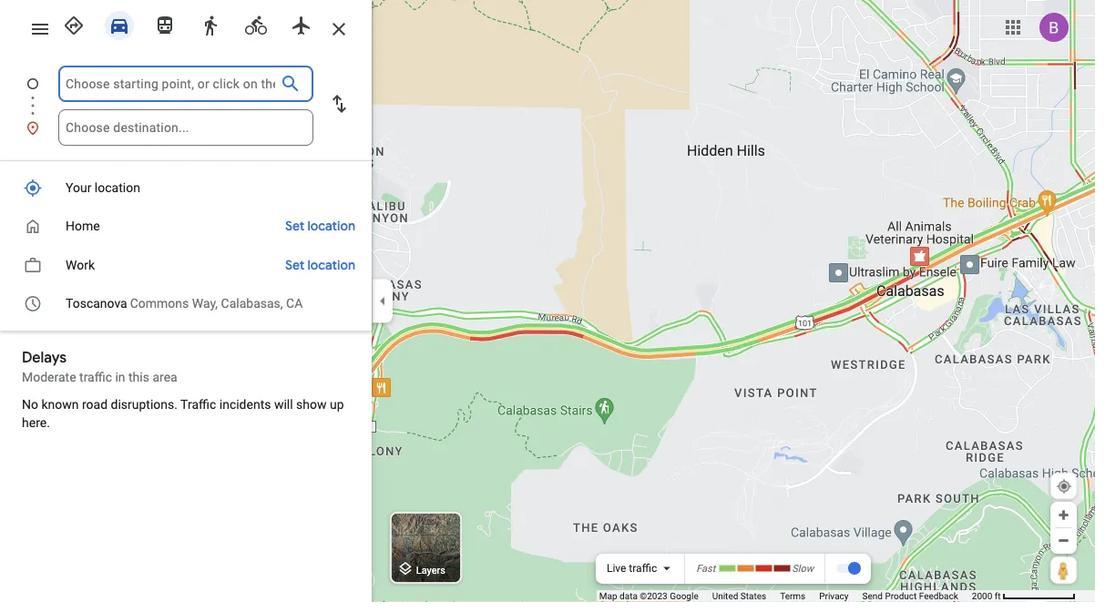 Task type: describe. For each thing, give the bounding box(es) containing it.
set location for 
[[285, 257, 355, 273]]

will
[[274, 397, 293, 412]]

none radio flights
[[282, 7, 321, 40]]

close directions image
[[328, 18, 350, 40]]

list inside the google maps element
[[0, 66, 372, 146]]

2000 ft button
[[972, 591, 1076, 602]]

toscanova commons way, calabasas, ca
[[66, 296, 303, 311]]


[[23, 292, 42, 315]]

live traffic
[[607, 562, 657, 575]]

in
[[115, 370, 125, 385]]

your location
[[66, 180, 140, 195]]

choose
[[88, 142, 128, 156]]

united states
[[712, 591, 766, 602]]

area
[[153, 370, 177, 385]]

none radio 'driving'
[[100, 7, 139, 40]]

privacy button
[[819, 590, 849, 602]]

 Show traffic  checkbox
[[836, 561, 861, 576]]

known
[[41, 397, 79, 412]]

ft
[[995, 591, 1001, 602]]

layers
[[416, 564, 445, 576]]

reverse starting point and destination image
[[328, 93, 350, 115]]

toscanova
[[66, 296, 127, 311]]

©2023
[[640, 591, 668, 602]]

traffic inside delays moderate traffic in this area
[[79, 370, 112, 385]]

none radio transit
[[146, 7, 184, 40]]

zoom in image
[[1057, 508, 1071, 522]]

traffic
[[181, 397, 216, 412]]

best travel modes image
[[63, 15, 85, 36]]

show your location image
[[1056, 478, 1072, 495]]

this
[[129, 370, 149, 385]]

Choose starting point, or click on the map... field
[[66, 73, 275, 95]]

none radio walking
[[191, 7, 230, 40]]

2000
[[972, 591, 993, 602]]

flights image
[[291, 15, 313, 36]]

feedback
[[919, 591, 958, 602]]

up
[[330, 397, 344, 412]]

none field choose destination...
[[66, 109, 306, 146]]

map
[[599, 591, 617, 602]]

transit image
[[154, 15, 176, 36]]

location inside  cell
[[95, 180, 140, 195]]

work
[[66, 257, 95, 272]]

collapse side panel image
[[373, 291, 393, 311]]

set location button for 
[[276, 251, 364, 280]]

location for 
[[308, 218, 355, 235]]


[[23, 176, 42, 199]]

choose destination...
[[88, 142, 200, 156]]


[[23, 215, 42, 238]]

show street view coverage image
[[1051, 557, 1077, 584]]

cycling image
[[245, 15, 267, 36]]

google
[[670, 591, 699, 602]]

your location image
[[23, 176, 42, 199]]

set location button for 
[[276, 212, 364, 241]]

send product feedback
[[862, 591, 958, 602]]

 cell
[[0, 251, 281, 280]]

home image
[[23, 215, 42, 238]]



Task type: locate. For each thing, give the bounding box(es) containing it.
1 none radio from the left
[[146, 7, 184, 40]]

2 set location from the top
[[285, 257, 355, 273]]

set for 
[[285, 218, 305, 235]]

grid containing 
[[0, 169, 372, 323]]

work image
[[23, 254, 42, 277]]

data
[[620, 591, 638, 602]]

no
[[22, 397, 38, 412]]

1 horizontal spatial none radio
[[100, 7, 139, 40]]

Choose destination... field
[[66, 117, 306, 139]]

3 none radio from the left
[[237, 7, 275, 40]]

set for 
[[285, 257, 305, 273]]

1 vertical spatial traffic
[[629, 562, 657, 575]]

your
[[66, 180, 91, 195]]

2 none field from the top
[[66, 109, 306, 146]]

destination...
[[131, 142, 200, 156]]

home
[[66, 219, 100, 234]]

delays
[[22, 348, 67, 367]]

2 none radio from the left
[[100, 7, 139, 40]]

product
[[885, 591, 917, 602]]

privacy
[[819, 591, 849, 602]]

 cell
[[0, 289, 360, 319]]

walking image
[[200, 15, 221, 36]]

slow
[[792, 563, 814, 574]]

delays moderate traffic in this area
[[22, 348, 177, 385]]

fast
[[696, 563, 716, 574]]

1 none field from the top
[[66, 66, 275, 102]]

grid inside the google maps element
[[0, 169, 372, 323]]

1 set location from the top
[[285, 218, 355, 235]]

2 horizontal spatial none radio
[[282, 7, 321, 40]]

footer
[[599, 590, 972, 602]]

1 horizontal spatial traffic
[[629, 562, 657, 575]]

directions main content
[[0, 0, 372, 602]]

2000 ft
[[972, 591, 1001, 602]]

location for 
[[308, 257, 355, 273]]

None radio
[[146, 7, 184, 40], [191, 7, 230, 40], [237, 7, 275, 40]]

1 set from the top
[[285, 218, 305, 235]]

footer inside the google maps element
[[599, 590, 972, 602]]

2 horizontal spatial none radio
[[237, 7, 275, 40]]

set
[[285, 218, 305, 235], [285, 257, 305, 273]]

moderate
[[22, 370, 76, 385]]

disruptions.
[[111, 397, 178, 412]]

 cell
[[0, 173, 360, 203]]

grid
[[0, 169, 372, 323]]

0 vertical spatial traffic
[[79, 370, 112, 385]]

none radio best travel modes
[[55, 7, 93, 40]]

driving image
[[108, 15, 130, 36]]

list
[[0, 66, 372, 146]]

terms button
[[780, 590, 806, 602]]

traffic right live
[[629, 562, 657, 575]]

send product feedback button
[[862, 590, 958, 602]]

1 vertical spatial none field
[[66, 109, 306, 146]]

traffic
[[79, 370, 112, 385], [629, 562, 657, 575]]

none field choose starting point, or click on the map...
[[66, 66, 275, 102]]

set location button
[[276, 212, 364, 241], [276, 251, 364, 280]]


[[23, 254, 42, 277]]

zoom out image
[[1057, 534, 1071, 548]]

0 vertical spatial set
[[285, 218, 305, 235]]

none field up choose destination... field
[[66, 66, 275, 102]]

calabasas,
[[221, 296, 283, 311]]

2 set from the top
[[285, 257, 305, 273]]

0 horizontal spatial traffic
[[79, 370, 112, 385]]

none radio right walking radio
[[237, 7, 275, 40]]

none field down choose starting point, or click on the map... field
[[66, 109, 306, 146]]

0 horizontal spatial none radio
[[55, 7, 93, 40]]

set location for 
[[285, 218, 355, 235]]

2 vertical spatial location
[[308, 257, 355, 273]]

1 set location button from the top
[[276, 212, 364, 241]]

incidents
[[219, 397, 271, 412]]

1 vertical spatial set location
[[285, 257, 355, 273]]

google maps element
[[0, 0, 1095, 602]]

 cell
[[0, 212, 281, 241]]

show
[[296, 397, 327, 412]]

live
[[607, 562, 626, 575]]

terms
[[780, 591, 806, 602]]

commons
[[130, 296, 189, 311]]

2 none radio from the left
[[191, 7, 230, 40]]

1 horizontal spatial none radio
[[191, 7, 230, 40]]

send
[[862, 591, 883, 602]]

3 none radio from the left
[[282, 7, 321, 40]]

map data ©2023 google
[[599, 591, 699, 602]]

1 none radio from the left
[[55, 7, 93, 40]]

None radio
[[55, 7, 93, 40], [100, 7, 139, 40], [282, 7, 321, 40]]

2 set location button from the top
[[276, 251, 364, 280]]

here.
[[22, 416, 50, 431]]

none radio left 'driving' option
[[55, 7, 93, 40]]

traffic left in
[[79, 370, 112, 385]]

google account: bob builder  
(b0bth3builder2k23@gmail.com) image
[[1040, 13, 1069, 42]]

ca
[[286, 296, 303, 311]]

2 list item from the top
[[0, 109, 372, 146]]

none radio right best travel modes option
[[100, 7, 139, 40]]

way,
[[192, 296, 218, 311]]

list item up destination...
[[0, 66, 372, 124]]

none radio left walking radio
[[146, 7, 184, 40]]

live traffic option
[[607, 562, 657, 575]]

0 vertical spatial set location
[[285, 218, 355, 235]]

1 list item from the top
[[0, 66, 372, 124]]

road
[[82, 397, 108, 412]]

0 vertical spatial location
[[95, 180, 140, 195]]

list item
[[0, 66, 372, 124], [0, 109, 372, 146]]

0 vertical spatial set location button
[[276, 212, 364, 241]]

united states button
[[712, 590, 766, 602]]

recently viewed image
[[23, 292, 42, 315]]

none radio left cycling radio
[[191, 7, 230, 40]]

footer containing map data ©2023 google
[[599, 590, 972, 602]]

1 vertical spatial set
[[285, 257, 305, 273]]

0 horizontal spatial none radio
[[146, 7, 184, 40]]

None field
[[66, 66, 275, 102], [66, 109, 306, 146]]

set location
[[285, 218, 355, 235], [285, 257, 355, 273]]

none radio cycling
[[237, 7, 275, 40]]

states
[[741, 591, 766, 602]]

0 vertical spatial none field
[[66, 66, 275, 102]]

no known road disruptions. traffic incidents will show up here.
[[22, 397, 344, 431]]

united
[[712, 591, 738, 602]]

1 vertical spatial set location button
[[276, 251, 364, 280]]

1 vertical spatial location
[[308, 218, 355, 235]]

list item down choose starting point, or click on the map... field
[[0, 109, 372, 146]]

none radio left close directions icon
[[282, 7, 321, 40]]

location
[[95, 180, 140, 195], [308, 218, 355, 235], [308, 257, 355, 273]]



Task type: vqa. For each thing, say whether or not it's contained in the screenshot.
THE CYCLING radio
yes



